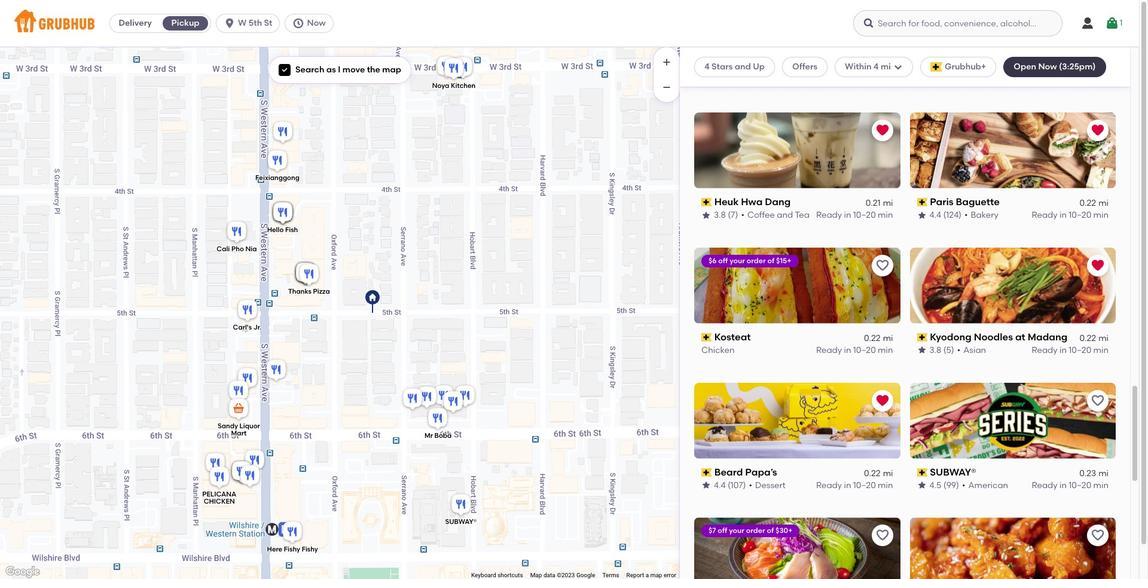 Task type: vqa. For each thing, say whether or not it's contained in the screenshot.


Task type: locate. For each thing, give the bounding box(es) containing it.
4
[[705, 62, 710, 72], [874, 62, 879, 72]]

off right $7
[[718, 527, 728, 535]]

heuk
[[715, 196, 739, 207]]

1 horizontal spatial mart
[[779, 61, 801, 72]]

your right the $6
[[730, 256, 745, 265]]

saved restaurant image for paris baguette
[[1091, 123, 1106, 137]]

0 horizontal spatial 4
[[705, 62, 710, 72]]

noya kitchen
[[432, 82, 476, 90]]

map data ©2023 google
[[530, 572, 596, 579]]

now button
[[285, 14, 338, 33]]

star icon image left 3.8 (25)
[[917, 75, 927, 85]]

1 vertical spatial liquor
[[239, 423, 260, 430]]

(124)
[[944, 210, 962, 220]]

min for kyodong noodles at madang
[[1094, 345, 1109, 355]]

proceed to checkout button
[[957, 332, 1117, 354]]

1 horizontal spatial svg image
[[863, 17, 875, 29]]

star icon image left 3.8 (7) on the right top
[[702, 210, 711, 220]]

offers
[[793, 62, 818, 72]]

coffee
[[748, 210, 775, 220]]

in for kyodong noodles at madang
[[1060, 345, 1067, 355]]

sinjeon la image
[[293, 261, 317, 287]]

chicken
[[203, 498, 235, 506]]

10–20
[[854, 74, 876, 85], [1069, 74, 1092, 85], [854, 210, 876, 220], [1069, 210, 1092, 220], [854, 345, 876, 355], [1069, 345, 1092, 355], [854, 480, 876, 490], [1069, 480, 1092, 490]]

0 horizontal spatial saved restaurant image
[[876, 123, 890, 137]]

0 vertical spatial subway®
[[930, 466, 977, 478]]

subscription pass image for beard
[[702, 468, 712, 477]]

svg image
[[224, 17, 236, 29], [863, 17, 875, 29]]

subscription pass image for heuk hwa dang
[[702, 198, 712, 206]]

4 right within at top right
[[874, 62, 879, 72]]

0 horizontal spatial mart
[[231, 430, 246, 437]]

1 vertical spatial of
[[767, 527, 774, 535]]

your location image
[[365, 290, 380, 313], [365, 290, 380, 313]]

now up search
[[307, 18, 326, 28]]

feng mao bbq lamb kebab western image
[[271, 200, 295, 227]]

google
[[577, 572, 596, 579]]

and for tea
[[777, 210, 793, 220]]

sandy inside the sandy liquor mart mr boba
[[217, 423, 238, 430]]

• for bossam
[[962, 74, 966, 85]]

map right a at the bottom right of the page
[[651, 572, 663, 579]]

and left up
[[735, 62, 751, 72]]

min for mister bossam
[[1094, 74, 1109, 85]]

1 vertical spatial and
[[777, 210, 793, 220]]

ready for mister bossam
[[1032, 74, 1058, 85]]

min for heuk hwa dang
[[878, 210, 894, 220]]

pizza go image
[[451, 55, 475, 81]]

0 vertical spatial subscription pass image
[[702, 198, 712, 206]]

10–20 for kosteat
[[854, 345, 876, 355]]

baguette
[[956, 196, 1000, 207]]

now inside button
[[307, 18, 326, 28]]

3.8 for heuk hwa dang
[[714, 210, 726, 220]]

mart for sandy liquor mart
[[779, 61, 801, 72]]

saved restaurant image
[[876, 123, 890, 137], [1091, 123, 1106, 137]]

papa's
[[746, 466, 778, 478]]

mi for bossam
[[1099, 62, 1109, 72]]

ready for heuk hwa dang
[[817, 210, 842, 220]]

0 horizontal spatial now
[[307, 18, 326, 28]]

0 vertical spatial 4.4
[[930, 210, 942, 220]]

two hands corn dog - korea town (s western ave) image
[[293, 261, 317, 287]]

kosteat logo image
[[695, 247, 901, 323]]

0 vertical spatial order
[[747, 256, 766, 265]]

off
[[719, 256, 728, 265], [718, 527, 728, 535]]

1 subscription pass image from the top
[[702, 198, 712, 206]]

main navigation navigation
[[0, 0, 1140, 47]]

of left the $30+
[[767, 527, 774, 535]]

0.21
[[866, 197, 881, 208]]

0 vertical spatial map
[[382, 65, 401, 75]]

0 vertical spatial saved restaurant image
[[1091, 258, 1106, 273]]

min for paris baguette
[[1094, 210, 1109, 220]]

0 vertical spatial liquor
[[747, 61, 777, 72]]

0 vertical spatial and
[[735, 62, 751, 72]]

ready for kyodong noodles at madang
[[1032, 345, 1058, 355]]

of left $15+
[[768, 256, 775, 265]]

of
[[768, 256, 775, 265], [767, 527, 774, 535]]

cali pho nia
[[216, 245, 257, 253]]

mi for baguette
[[1099, 197, 1109, 208]]

order
[[747, 256, 766, 265], [747, 527, 766, 535]]

star icon image left the 4.5
[[917, 481, 927, 490]]

0 horizontal spatial fishy
[[284, 546, 300, 553]]

ready in 10–20 min for mister bossam
[[1032, 74, 1109, 85]]

madang
[[1028, 331, 1068, 343]]

star icon image
[[917, 75, 927, 85], [702, 210, 711, 220], [917, 210, 927, 220], [917, 345, 927, 355], [702, 481, 711, 490], [917, 481, 927, 490]]

0 horizontal spatial saved restaurant image
[[876, 393, 890, 408]]

map
[[382, 65, 401, 75], [651, 572, 663, 579]]

0 horizontal spatial subway®
[[445, 518, 477, 526]]

within 4 mi
[[845, 62, 891, 72]]

subway® up (99)
[[930, 466, 977, 478]]

svg image up within 4 mi
[[863, 17, 875, 29]]

ready for beard papa's
[[817, 480, 842, 490]]

svg image left w
[[224, 17, 236, 29]]

min for beard papa's
[[878, 480, 894, 490]]

here
[[267, 546, 282, 553]]

bossam
[[962, 61, 999, 72]]

svg image inside the 1 button
[[1106, 16, 1120, 31]]

grubhub plus flag logo image
[[931, 62, 943, 72]]

mart
[[779, 61, 801, 72], [231, 430, 246, 437]]

mister
[[930, 61, 959, 72]]

1 horizontal spatial fishy
[[302, 546, 318, 553]]

liquor inside the sandy liquor mart mr boba
[[239, 423, 260, 430]]

pizza
[[313, 288, 330, 296]]

0.22 for kosteat
[[864, 333, 881, 343]]

saved restaurant image
[[1091, 258, 1106, 273], [876, 393, 890, 408]]

alcohol
[[702, 74, 732, 85]]

0 horizontal spatial sandy
[[217, 423, 238, 430]]

4.4
[[930, 210, 942, 220], [714, 480, 726, 490]]

1 vertical spatial your
[[729, 527, 745, 535]]

ready in 10–20 min for beard papa's
[[817, 480, 894, 490]]

carl's jr.
[[233, 323, 261, 331]]

mi for papa's
[[883, 468, 894, 478]]

svg image left search
[[281, 66, 288, 74]]

3.8 down grubhub plus flag logo
[[930, 74, 942, 85]]

off right the $6
[[719, 256, 728, 265]]

(99)
[[944, 480, 960, 490]]

and down the dang
[[777, 210, 793, 220]]

0 vertical spatial sandy
[[715, 61, 744, 72]]

pickup
[[171, 18, 200, 28]]

hwa
[[741, 196, 763, 207]]

mi for noodles
[[1099, 333, 1109, 343]]

dessert
[[756, 480, 786, 490]]

Search for food, convenience, alcohol... search field
[[854, 10, 1063, 36]]

grubhub+
[[945, 62, 987, 72]]

svg image right '0.18 mi'
[[894, 62, 903, 72]]

sandy up the alcohol
[[715, 61, 744, 72]]

kyochon chicken (w 6th st) image
[[401, 386, 424, 413]]

svg image
[[1081, 16, 1095, 31], [1106, 16, 1120, 31], [293, 17, 305, 29], [894, 62, 903, 72], [281, 66, 288, 74]]

noya kitchen image
[[442, 56, 466, 83]]

1 vertical spatial 3.8
[[714, 210, 726, 220]]

and for up
[[735, 62, 751, 72]]

star icon image left 3.8 (5)
[[917, 345, 927, 355]]

now right open
[[1039, 62, 1058, 72]]

the
[[367, 65, 380, 75]]

(3:25pm)
[[1060, 62, 1096, 72]]

thanks
[[288, 288, 311, 296]]

feixianggong image
[[265, 148, 289, 175]]

$6 off your order of $15+
[[709, 256, 792, 265]]

4 left stars
[[705, 62, 710, 72]]

within
[[845, 62, 872, 72]]

1 vertical spatial mart
[[231, 430, 246, 437]]

4.4 down paris
[[930, 210, 942, 220]]

thanks pizza
[[288, 288, 330, 296]]

ready for paris baguette
[[1032, 210, 1058, 220]]

1 horizontal spatial sandy
[[715, 61, 744, 72]]

star icon image left 4.4 (107)
[[702, 481, 711, 490]]

mart inside the sandy liquor mart mr boba
[[231, 430, 246, 437]]

google image
[[3, 564, 42, 579]]

3.8
[[930, 74, 942, 85], [714, 210, 726, 220], [930, 345, 942, 355]]

liquor right stars
[[747, 61, 777, 72]]

0 horizontal spatial and
[[735, 62, 751, 72]]

• down paris baguette
[[965, 210, 968, 220]]

1 vertical spatial 4.4
[[714, 480, 726, 490]]

save this restaurant image for $15+
[[876, 258, 890, 273]]

(107)
[[728, 480, 746, 490]]

your right $7
[[729, 527, 745, 535]]

paris
[[930, 196, 954, 207]]

liquor up the heuk hwa dang image
[[239, 423, 260, 430]]

1 horizontal spatial 4
[[874, 62, 879, 72]]

open now (3:25pm)
[[1014, 62, 1096, 72]]

keyboard shortcuts button
[[471, 571, 523, 579]]

svg image right st
[[293, 17, 305, 29]]

subscription pass image up chicken
[[702, 333, 712, 342]]

0 horizontal spatial svg image
[[224, 17, 236, 29]]

2 vertical spatial 3.8
[[930, 345, 942, 355]]

0 vertical spatial now
[[307, 18, 326, 28]]

in for heuk hwa dang
[[844, 210, 852, 220]]

to
[[1030, 338, 1039, 348]]

0 vertical spatial your
[[730, 256, 745, 265]]

• bakery
[[965, 210, 999, 220]]

4.4 for paris baguette
[[930, 210, 942, 220]]

0 horizontal spatial 4.4
[[714, 480, 726, 490]]

svg image inside w 5th st button
[[224, 17, 236, 29]]

0.22 mi for paris baguette
[[1080, 197, 1109, 208]]

svg image inside now button
[[293, 17, 305, 29]]

map right the
[[382, 65, 401, 75]]

order for $15+
[[747, 256, 766, 265]]

• down beard papa's
[[749, 480, 753, 490]]

bumsan organic milk bar image
[[264, 358, 288, 384]]

0.22 for kyodong noodles at madang
[[1080, 333, 1097, 343]]

subscription pass image left heuk
[[702, 198, 712, 206]]

mister bossam
[[930, 61, 999, 72]]

pickup button
[[160, 14, 211, 33]]

0 vertical spatial 3.8
[[930, 74, 942, 85]]

0.18 mi
[[866, 62, 894, 72]]

now
[[307, 18, 326, 28], [1039, 62, 1058, 72]]

subscription pass image
[[702, 63, 712, 71], [917, 63, 928, 71], [917, 198, 928, 206], [917, 333, 928, 342], [702, 468, 712, 477], [917, 468, 928, 477]]

• dessert
[[749, 480, 786, 490]]

mart right up
[[779, 61, 801, 72]]

error
[[664, 572, 677, 579]]

3.8 left (7)
[[714, 210, 726, 220]]

• right (99)
[[963, 480, 966, 490]]

1 horizontal spatial and
[[777, 210, 793, 220]]

order left $15+
[[747, 256, 766, 265]]

(5)
[[944, 345, 955, 355]]

• right (7)
[[741, 210, 745, 220]]

1 saved restaurant image from the left
[[876, 123, 890, 137]]

subscription pass image
[[702, 198, 712, 206], [702, 333, 712, 342]]

tpo coffee image
[[235, 366, 259, 392]]

fishy
[[284, 546, 300, 553], [302, 546, 318, 553]]

here fishy fishy image
[[280, 520, 304, 546]]

save this restaurant image
[[876, 258, 890, 273], [876, 529, 890, 543], [1091, 529, 1106, 543]]

ready for kosteat
[[817, 345, 842, 355]]

svg image up 0.19 mi
[[1106, 16, 1120, 31]]

star icon image for kyodong
[[917, 345, 927, 355]]

map region
[[0, 0, 730, 579]]

0 vertical spatial of
[[768, 256, 775, 265]]

1 vertical spatial subway®
[[445, 518, 477, 526]]

hello fish
[[267, 226, 298, 234]]

paris baguette image
[[238, 464, 262, 490]]

0 horizontal spatial liquor
[[239, 423, 260, 430]]

3.8 left (5)
[[930, 345, 942, 355]]

mart down sandy liquor mart image
[[231, 430, 246, 437]]

up
[[753, 62, 765, 72]]

1 vertical spatial now
[[1039, 62, 1058, 72]]

1 vertical spatial subscription pass image
[[702, 333, 712, 342]]

0.23
[[1080, 468, 1097, 478]]

4.4 down beard
[[714, 480, 726, 490]]

sandy for sandy liquor mart
[[715, 61, 744, 72]]

1 horizontal spatial liquor
[[747, 61, 777, 72]]

beard
[[715, 466, 743, 478]]

noodles
[[974, 331, 1013, 343]]

0.23 mi
[[1080, 468, 1109, 478]]

order left the $30+
[[747, 527, 766, 535]]

• right (25)
[[962, 74, 966, 85]]

1 horizontal spatial saved restaurant image
[[1091, 258, 1106, 273]]

2 subscription pass image from the top
[[702, 333, 712, 342]]

ready in 10–20 min for sandy liquor mart
[[817, 74, 894, 85]]

subway® up keyboard
[[445, 518, 477, 526]]

mi
[[881, 62, 891, 72], [883, 62, 894, 72], [1099, 62, 1109, 72], [883, 197, 894, 208], [1099, 197, 1109, 208], [883, 333, 894, 343], [1099, 333, 1109, 343], [883, 468, 894, 478], [1099, 468, 1109, 478]]

katsu bar image
[[453, 383, 477, 410]]

1 svg image from the left
[[224, 17, 236, 29]]

•
[[962, 74, 966, 85], [741, 210, 745, 220], [965, 210, 968, 220], [958, 345, 961, 355], [749, 480, 753, 490], [963, 480, 966, 490]]

saved restaurant button for beard papa's
[[872, 390, 894, 411]]

10–20 for sandy liquor mart
[[854, 74, 876, 85]]

sandy for sandy liquor mart mr boba
[[217, 423, 238, 430]]

88 hotdog & juicy & cottonhi image
[[415, 385, 439, 411]]

1 vertical spatial off
[[718, 527, 728, 535]]

0.22 mi for kyodong noodles at madang
[[1080, 333, 1109, 343]]

ready for sandy liquor mart
[[817, 74, 842, 85]]

1 vertical spatial order
[[747, 527, 766, 535]]

of for $15+
[[768, 256, 775, 265]]

off for $7
[[718, 527, 728, 535]]

$15+
[[777, 256, 792, 265]]

in for sandy liquor mart
[[844, 74, 852, 85]]

0 vertical spatial mart
[[779, 61, 801, 72]]

kyodong noodles at madang logo image
[[910, 247, 1116, 323]]

0 vertical spatial off
[[719, 256, 728, 265]]

star icon image for paris
[[917, 210, 927, 220]]

your
[[730, 256, 745, 265], [729, 527, 745, 535]]

sandy down creek tea "icon"
[[217, 423, 238, 430]]

mr boba image
[[426, 406, 450, 433]]

10–20 for kyodong noodles at madang
[[1069, 345, 1092, 355]]

1 vertical spatial sandy
[[217, 423, 238, 430]]

1 horizontal spatial map
[[651, 572, 663, 579]]

mart for sandy liquor mart mr boba
[[231, 430, 246, 437]]

star icon image left 4.4 (124)
[[917, 210, 927, 220]]

• coffee and tea
[[741, 210, 810, 220]]

off for $6
[[719, 256, 728, 265]]

2 saved restaurant image from the left
[[1091, 123, 1106, 137]]

1 horizontal spatial saved restaurant image
[[1091, 123, 1106, 137]]

1 horizontal spatial 4.4
[[930, 210, 942, 220]]

kyodong noodles at madang image
[[229, 459, 253, 486]]

boba bear image
[[271, 200, 295, 227]]

a
[[646, 572, 649, 579]]

1 vertical spatial saved restaurant image
[[876, 393, 890, 408]]

0.22 for beard papa's
[[864, 468, 881, 478]]

• for noodles
[[958, 345, 961, 355]]

subway®
[[930, 466, 977, 478], [445, 518, 477, 526]]

subway® inside map region
[[445, 518, 477, 526]]

svg image left the 1 button
[[1081, 16, 1095, 31]]

liquor
[[747, 61, 777, 72], [239, 423, 260, 430]]

saved restaurant button for heuk hwa dang
[[872, 120, 894, 141]]

• right (5)
[[958, 345, 961, 355]]

0.22 mi
[[1080, 197, 1109, 208], [864, 333, 894, 343], [1080, 333, 1109, 343], [864, 468, 894, 478]]

delivery
[[119, 18, 152, 28]]



Task type: describe. For each thing, give the bounding box(es) containing it.
cali
[[216, 245, 230, 253]]

1 horizontal spatial now
[[1039, 62, 1058, 72]]

• for papa's
[[749, 480, 753, 490]]

• asian
[[958, 345, 987, 355]]

3.8 (7)
[[714, 210, 738, 220]]

1 vertical spatial map
[[651, 572, 663, 579]]

saved restaurant button for paris baguette
[[1088, 120, 1109, 141]]

0.21 mi
[[866, 197, 894, 208]]

svg image for now
[[293, 17, 305, 29]]

in for subway®
[[1060, 480, 1067, 490]]

nia
[[245, 245, 257, 253]]

0.19
[[1082, 62, 1097, 72]]

plus icon image
[[661, 56, 673, 68]]

cali pho nia image
[[225, 220, 249, 246]]

4.4 for beard papa's
[[714, 480, 726, 490]]

min for subway®
[[1094, 480, 1109, 490]]

©2023
[[557, 572, 575, 579]]

checkout
[[1041, 338, 1081, 348]]

10–20 for beard papa's
[[854, 480, 876, 490]]

1 button
[[1106, 13, 1123, 34]]

in for kosteat
[[844, 345, 852, 355]]

move
[[343, 65, 365, 75]]

pelicana chicken image
[[207, 465, 231, 491]]

2 svg image from the left
[[863, 17, 875, 29]]

ready in 10–20 min for kosteat
[[817, 345, 894, 355]]

jaws topokki image
[[441, 389, 465, 416]]

subscription pass image for kyodong
[[917, 333, 928, 342]]

4.4 (124)
[[930, 210, 962, 220]]

st
[[264, 18, 272, 28]]

search
[[296, 65, 325, 75]]

3.8 (5)
[[930, 345, 955, 355]]

hello fish image
[[271, 200, 295, 227]]

subway® image
[[449, 492, 473, 519]]

0 horizontal spatial map
[[382, 65, 401, 75]]

delivery button
[[110, 14, 160, 33]]

1 horizontal spatial subway®
[[930, 466, 977, 478]]

noya
[[432, 82, 449, 90]]

0.18
[[866, 62, 881, 72]]

feixianggong
[[255, 174, 299, 182]]

10–20 for heuk hwa dang
[[854, 210, 876, 220]]

in for mister bossam
[[1060, 74, 1067, 85]]

heuk hwa dang
[[715, 196, 791, 207]]

chicken
[[702, 345, 735, 355]]

subscription pass image for mister
[[917, 63, 928, 71]]

terms
[[603, 572, 620, 579]]

in for beard papa's
[[844, 480, 852, 490]]

star icon image for heuk
[[702, 210, 711, 220]]

hello
[[267, 226, 283, 234]]

your for $6
[[730, 256, 745, 265]]

keyboard shortcuts
[[471, 572, 523, 579]]

creek tea image
[[226, 379, 250, 405]]

report a map error link
[[627, 572, 677, 579]]

tea
[[795, 210, 810, 220]]

jubilee liquor image
[[435, 54, 459, 81]]

bakery
[[971, 210, 999, 220]]

mi for hwa
[[883, 197, 894, 208]]

minus icon image
[[661, 81, 673, 93]]

search as i move the map
[[296, 65, 401, 75]]

4.4 (107)
[[714, 480, 746, 490]]

terms link
[[603, 572, 620, 579]]

subscription pass image for sandy
[[702, 63, 712, 71]]

tehranro grill image
[[271, 200, 295, 227]]

heuk hwa dang logo image
[[695, 112, 901, 188]]

star icon image for mister
[[917, 75, 927, 85]]

$7 off your order of $30+
[[709, 527, 793, 535]]

beard papa's logo image
[[695, 383, 901, 459]]

subscription pass image for kosteat
[[702, 333, 712, 342]]

pelicana chicken logo image
[[910, 518, 1116, 579]]

liquor for sandy liquor mart mr boba
[[239, 423, 260, 430]]

3.8 (25)
[[930, 74, 959, 85]]

1 4 from the left
[[705, 62, 710, 72]]

beard papa's
[[715, 466, 778, 478]]

sandy liquor mart image
[[226, 397, 250, 423]]

cafe nandarang image
[[432, 383, 456, 410]]

$6
[[709, 256, 717, 265]]

report a map error
[[627, 572, 677, 579]]

sandy liquor mart
[[715, 61, 801, 72]]

ready for subway®
[[1032, 480, 1058, 490]]

mister bossam image
[[271, 120, 295, 146]]

ready in 10–20 min for paris baguette
[[1032, 210, 1109, 220]]

min for sandy liquor mart
[[878, 74, 894, 85]]

thanks pizza image
[[297, 262, 321, 288]]

california rock'n sushi image
[[203, 451, 227, 477]]

save this restaurant image
[[1091, 393, 1106, 408]]

0.19 mi
[[1082, 62, 1109, 72]]

jr.
[[253, 323, 261, 331]]

mr
[[424, 432, 433, 440]]

pho
[[231, 245, 244, 253]]

beard papa's image
[[229, 459, 253, 486]]

0.22 for paris baguette
[[1080, 197, 1097, 208]]

california rock'n sushi logo image
[[695, 518, 901, 579]]

saved restaurant image for kyodong noodles at madang
[[1091, 258, 1106, 273]]

pelicana
[[202, 491, 236, 498]]

keyboard
[[471, 572, 496, 579]]

2 4 from the left
[[874, 62, 879, 72]]

ready in 10–20 min for kyodong noodles at madang
[[1032, 345, 1109, 355]]

subscription pass image for paris
[[917, 198, 928, 206]]

i
[[338, 65, 341, 75]]

w 5th st button
[[216, 14, 285, 33]]

of for $30+
[[767, 527, 774, 535]]

asian
[[964, 345, 987, 355]]

10–20 for paris baguette
[[1069, 210, 1092, 220]]

twozone image
[[293, 261, 317, 287]]

• american
[[963, 480, 1009, 490]]

5th
[[249, 18, 262, 28]]

liquor for sandy liquor mart
[[747, 61, 777, 72]]

open
[[1014, 62, 1037, 72]]

data
[[544, 572, 556, 579]]

the coffee bean and tea leaf image
[[293, 261, 317, 287]]

paris baguette logo image
[[910, 112, 1116, 188]]

heuk hwa dang image
[[243, 448, 267, 474]]

korean
[[969, 74, 998, 85]]

2 fishy from the left
[[302, 546, 318, 553]]

subway® logo image
[[910, 383, 1116, 459]]

fish
[[285, 226, 298, 234]]

mi for liquor
[[883, 62, 894, 72]]

saved restaurant button for kyodong noodles at madang
[[1088, 255, 1109, 276]]

w 5th st
[[238, 18, 272, 28]]

4.5 (99)
[[930, 480, 960, 490]]

ready in 10–20 min for heuk hwa dang
[[817, 210, 894, 220]]

min for kosteat
[[878, 345, 894, 355]]

in for paris baguette
[[1060, 210, 1067, 220]]

0.22 mi for kosteat
[[864, 333, 894, 343]]

4.5
[[930, 480, 942, 490]]

ready in 10–20 min for subway®
[[1032, 480, 1109, 490]]

kyodong noodles at madang
[[930, 331, 1068, 343]]

10–20 for mister bossam
[[1069, 74, 1092, 85]]

$30+
[[776, 527, 793, 535]]

svg image for 1
[[1106, 16, 1120, 31]]

w
[[238, 18, 247, 28]]

10–20 for subway®
[[1069, 480, 1092, 490]]

3.8 for mister bossam
[[930, 74, 942, 85]]

svg image for search as i move the map
[[281, 66, 288, 74]]

seoul pho image
[[293, 261, 317, 287]]

as
[[327, 65, 336, 75]]

(7)
[[728, 210, 738, 220]]

proceed to checkout
[[994, 338, 1081, 348]]

order for $30+
[[747, 527, 766, 535]]

your for $7
[[729, 527, 745, 535]]

• for baguette
[[965, 210, 968, 220]]

carl's jr. image
[[235, 298, 259, 324]]

star icon image for beard
[[702, 481, 711, 490]]

carl's
[[233, 323, 252, 331]]

1
[[1120, 18, 1123, 28]]

dang
[[765, 196, 791, 207]]

paris baguette
[[930, 196, 1000, 207]]

boba
[[434, 432, 452, 440]]

saved restaurant image for heuk hwa dang
[[876, 123, 890, 137]]

1 fishy from the left
[[284, 546, 300, 553]]

kosteat
[[715, 331, 751, 343]]

0.22 mi for beard papa's
[[864, 468, 894, 478]]

3.8 for kyodong noodles at madang
[[930, 345, 942, 355]]

saved restaurant image for beard papa's
[[876, 393, 890, 408]]

kosteat image
[[229, 459, 253, 486]]

here fishy fishy
[[267, 546, 318, 553]]

• for hwa
[[741, 210, 745, 220]]

$7
[[709, 527, 716, 535]]



